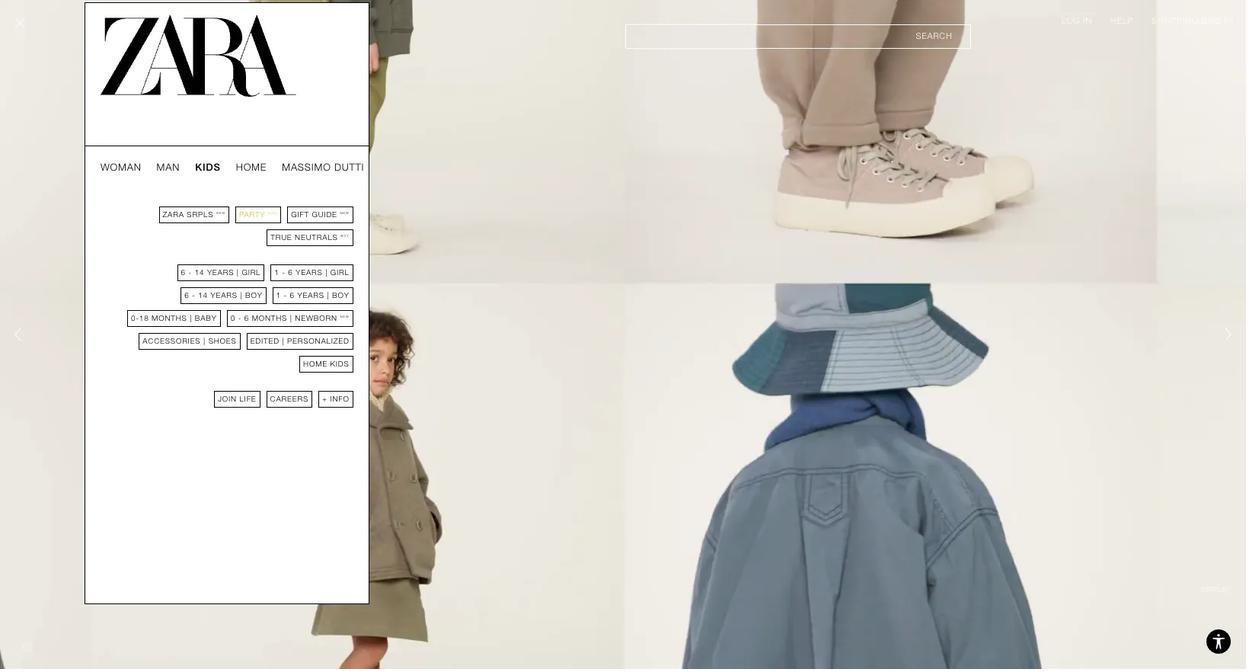Task type: describe. For each thing, give the bounding box(es) containing it.
join life
[[218, 395, 256, 403]]

help
[[1111, 16, 1134, 26]]

shopping bag ( 0 )
[[1152, 16, 1235, 26]]

boy for 1 - 6 years | boy
[[332, 291, 350, 299]]

1 horizontal spatial kids
[[330, 360, 350, 368]]

1 for 1 - 6 years | girl
[[275, 268, 279, 277]]

baby
[[195, 314, 217, 322]]

join
[[218, 395, 237, 403]]

girl for 6 - 14 years | girl
[[242, 268, 261, 277]]

boy inside true neutrals boy
[[341, 234, 350, 238]]

massimo dutti
[[282, 162, 364, 173]]

search
[[916, 31, 953, 41]]

massimo dutti link
[[282, 162, 364, 174]]

0-18 months | baby
[[131, 314, 217, 322]]

6 up 0-18 months | baby
[[185, 291, 189, 299]]

)
[[1232, 16, 1235, 26]]

+ info link
[[319, 391, 353, 408]]

0 - 6 months | newborn new
[[231, 314, 350, 322]]

newborn
[[295, 314, 337, 322]]

14 for 6 - 14 years | girl
[[195, 268, 205, 277]]

life
[[240, 395, 256, 403]]

dutti
[[335, 162, 364, 173]]

man
[[157, 162, 180, 173]]

6 up 6 - 14 years | boy at the left of page
[[181, 268, 186, 277]]

join life link
[[214, 391, 260, 408]]

zara
[[163, 210, 184, 219]]

| left shoes
[[204, 337, 206, 345]]

zara srpls new party new gift guide new
[[163, 210, 350, 219]]

0 horizontal spatial kids
[[195, 162, 221, 173]]

- for 1 - 6 years | girl
[[282, 268, 286, 277]]

new right srpls
[[217, 211, 226, 215]]

woman
[[101, 162, 141, 173]]

party
[[239, 210, 265, 219]]

massimo
[[282, 162, 331, 173]]

turn on/turn off sound image
[[15, 636, 40, 660]]

careers
[[270, 395, 309, 403]]

woman link
[[101, 162, 141, 174]]

1 - 6 years | boy
[[276, 291, 350, 299]]

| up newborn
[[327, 291, 330, 299]]

- for 6 - 14 years | girl
[[189, 268, 192, 277]]

| right the edited
[[282, 337, 285, 345]]

home for home kids
[[303, 360, 328, 368]]

shopping
[[1152, 16, 1199, 26]]

0-
[[131, 314, 139, 322]]

zara logo united states. go to homepage image
[[101, 15, 296, 97]]

home kids link
[[300, 356, 353, 373]]

new right party
[[269, 211, 278, 215]]

Product search search field
[[626, 24, 972, 49]]

accessories | shoes link
[[139, 333, 241, 350]]

new right guide on the left top
[[340, 211, 350, 215]]

log in link
[[1062, 15, 1093, 27]]

info
[[330, 395, 350, 403]]

home for home
[[236, 162, 267, 173]]

home link
[[236, 162, 267, 174]]

1 - 6 years | girl link
[[271, 264, 353, 281]]

years for 6 - 14 years | girl
[[207, 268, 234, 277]]

shoes
[[209, 337, 237, 345]]

1 - 6 years | boy link
[[273, 287, 353, 304]]

guide
[[312, 210, 337, 219]]

years for 1 - 6 years | boy
[[298, 291, 325, 299]]

+ info
[[322, 395, 350, 403]]

search link
[[626, 24, 972, 49]]

in
[[1084, 16, 1093, 26]]

1 - 6 years | girl
[[275, 268, 350, 277]]



Task type: locate. For each thing, give the bounding box(es) containing it.
|
[[237, 268, 239, 277], [326, 268, 328, 277], [240, 291, 243, 299], [327, 291, 330, 299], [190, 314, 192, 322], [290, 314, 292, 322], [204, 337, 206, 345], [282, 337, 285, 345]]

girl inside 1 - 6 years | girl link
[[331, 268, 350, 277]]

years down 1 - 6 years | girl link
[[298, 291, 325, 299]]

boy right the 'neutrals'
[[341, 234, 350, 238]]

0 horizontal spatial home
[[236, 162, 267, 173]]

0-18 months | baby link
[[127, 310, 221, 327]]

6 - 14 years | boy link
[[181, 287, 266, 304]]

0 horizontal spatial 0
[[231, 314, 236, 322]]

0 vertical spatial 14
[[195, 268, 205, 277]]

0 right bag
[[1227, 16, 1232, 26]]

0 horizontal spatial girl
[[242, 268, 261, 277]]

1 down true
[[275, 268, 279, 277]]

years down 6 - 14 years | girl link
[[211, 291, 238, 299]]

girl
[[242, 268, 261, 277], [331, 268, 350, 277]]

true
[[271, 233, 292, 242]]

| up 1 - 6 years | boy
[[326, 268, 328, 277]]

0 vertical spatial 1
[[275, 268, 279, 277]]

girl up 6 - 14 years | boy at the left of page
[[242, 268, 261, 277]]

zara logo united states. image
[[101, 15, 296, 97]]

- for 6 - 14 years | boy
[[192, 291, 196, 299]]

true neutrals boy
[[271, 233, 350, 242]]

0
[[1227, 16, 1232, 26], [231, 314, 236, 322]]

+
[[322, 395, 328, 403]]

years for 1 - 6 years | girl
[[296, 268, 323, 277]]

6 - 14 years | boy
[[185, 291, 263, 299]]

6 up 1 - 6 years | boy
[[288, 268, 293, 277]]

1 up 0 - 6 months | newborn new
[[276, 291, 281, 299]]

1 vertical spatial home
[[303, 360, 328, 368]]

6
[[181, 268, 186, 277], [288, 268, 293, 277], [185, 291, 189, 299], [290, 291, 295, 299], [244, 314, 249, 322]]

- inside 6 - 14 years | girl link
[[189, 268, 192, 277]]

edited | personalized link
[[247, 333, 353, 350]]

0 status
[[1227, 16, 1232, 26]]

1 vertical spatial kids
[[330, 360, 350, 368]]

0 vertical spatial kids
[[195, 162, 221, 173]]

| down 6 - 14 years | girl link
[[240, 291, 243, 299]]

new right newborn
[[340, 315, 350, 319]]

6 for 1 - 6 years | girl
[[288, 268, 293, 277]]

0 down 6 - 14 years | boy link
[[231, 314, 236, 322]]

accessories
[[143, 337, 201, 345]]

- for 0 - 6 months | newborn new
[[238, 314, 242, 322]]

6 for 0 - 6 months | newborn new
[[244, 314, 249, 322]]

home
[[236, 162, 267, 173], [303, 360, 328, 368]]

| left baby
[[190, 314, 192, 322]]

1 girl from the left
[[242, 268, 261, 277]]

girl inside 6 - 14 years | girl link
[[242, 268, 261, 277]]

6 for 1 - 6 years | boy
[[290, 291, 295, 299]]

years for 6 - 14 years | boy
[[211, 291, 238, 299]]

- down true
[[282, 268, 286, 277]]

new inside 0 - 6 months | newborn new
[[340, 315, 350, 319]]

0 vertical spatial home
[[236, 162, 267, 173]]

months up accessories
[[152, 314, 187, 322]]

- up baby
[[192, 291, 196, 299]]

1 months from the left
[[152, 314, 187, 322]]

boy
[[341, 234, 350, 238], [245, 291, 263, 299], [332, 291, 350, 299]]

1 vertical spatial 0
[[231, 314, 236, 322]]

kids link
[[195, 162, 221, 174]]

log in
[[1062, 16, 1093, 26]]

1 vertical spatial 1
[[276, 291, 281, 299]]

home kids
[[303, 360, 350, 368]]

bag
[[1202, 16, 1221, 26]]

new
[[217, 211, 226, 215], [269, 211, 278, 215], [340, 211, 350, 215], [340, 315, 350, 319]]

| up edited | personalized
[[290, 314, 292, 322]]

18
[[139, 314, 149, 322]]

boy down 6 - 14 years | girl link
[[245, 291, 263, 299]]

1 horizontal spatial months
[[252, 314, 287, 322]]

6 up 0 - 6 months | newborn new
[[290, 291, 295, 299]]

- up 0 - 6 months | newborn new
[[284, 291, 287, 299]]

home inside home kids link
[[303, 360, 328, 368]]

years
[[207, 268, 234, 277], [296, 268, 323, 277], [211, 291, 238, 299], [298, 291, 325, 299]]

0 horizontal spatial months
[[152, 314, 187, 322]]

boy for 6 - 14 years | boy
[[245, 291, 263, 299]]

months
[[152, 314, 187, 322], [252, 314, 287, 322]]

| up 6 - 14 years | boy at the left of page
[[237, 268, 239, 277]]

0 vertical spatial 0
[[1227, 16, 1232, 26]]

1 horizontal spatial girl
[[331, 268, 350, 277]]

-
[[189, 268, 192, 277], [282, 268, 286, 277], [192, 291, 196, 299], [284, 291, 287, 299], [238, 314, 242, 322]]

srpls
[[187, 210, 214, 219]]

edited | personalized
[[250, 337, 350, 345]]

1
[[275, 268, 279, 277], [276, 291, 281, 299]]

1 horizontal spatial home
[[303, 360, 328, 368]]

years up 6 - 14 years | boy at the left of page
[[207, 268, 234, 277]]

1 for 1 - 6 years | boy
[[276, 291, 281, 299]]

kids
[[195, 162, 221, 173], [330, 360, 350, 368]]

6 - 14 years | girl link
[[177, 264, 265, 281]]

log
[[1062, 16, 1081, 26]]

14 up 6 - 14 years | boy at the left of page
[[195, 268, 205, 277]]

- for 1 - 6 years | boy
[[284, 291, 287, 299]]

kids down personalized
[[330, 360, 350, 368]]

girl up 1 - 6 years | boy
[[331, 268, 350, 277]]

2 months from the left
[[252, 314, 287, 322]]

help link
[[1111, 15, 1134, 27]]

14
[[195, 268, 205, 277], [198, 291, 208, 299]]

- inside 1 - 6 years | girl link
[[282, 268, 286, 277]]

edited
[[250, 337, 280, 345]]

- inside 1 - 6 years | boy link
[[284, 291, 287, 299]]

home right kids link
[[236, 162, 267, 173]]

- down 6 - 14 years | boy link
[[238, 314, 242, 322]]

1 vertical spatial 14
[[198, 291, 208, 299]]

1 horizontal spatial 0
[[1227, 16, 1232, 26]]

neutrals
[[295, 233, 338, 242]]

personalized
[[287, 337, 350, 345]]

years up 1 - 6 years | boy
[[296, 268, 323, 277]]

14 up baby
[[198, 291, 208, 299]]

6 - 14 years | girl
[[181, 268, 261, 277]]

boy up newborn
[[332, 291, 350, 299]]

(
[[1224, 16, 1227, 26]]

- inside 6 - 14 years | boy link
[[192, 291, 196, 299]]

accessories | shoes
[[143, 337, 237, 345]]

home down personalized
[[303, 360, 328, 368]]

man link
[[157, 162, 180, 174]]

kids right man
[[195, 162, 221, 173]]

- up 6 - 14 years | boy at the left of page
[[189, 268, 192, 277]]

2 girl from the left
[[331, 268, 350, 277]]

careers link
[[266, 391, 312, 408]]

gift
[[291, 210, 309, 219]]

months up the edited
[[252, 314, 287, 322]]

6 down 6 - 14 years | boy link
[[244, 314, 249, 322]]

14 for 6 - 14 years | boy
[[198, 291, 208, 299]]

girl for 1 - 6 years | girl
[[331, 268, 350, 277]]



Task type: vqa. For each thing, say whether or not it's contained in the screenshot.


